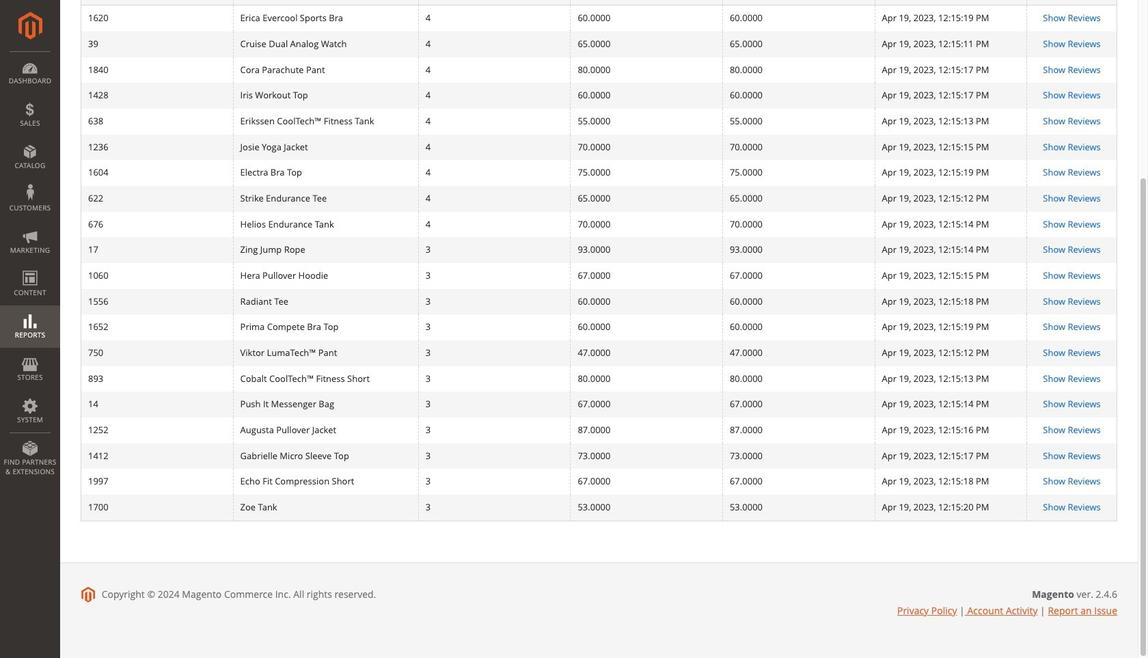 Task type: locate. For each thing, give the bounding box(es) containing it.
menu bar
[[0, 51, 60, 483]]

magento admin panel image
[[18, 12, 42, 40]]



Task type: vqa. For each thing, say whether or not it's contained in the screenshot.
magento admin panel "image"
yes



